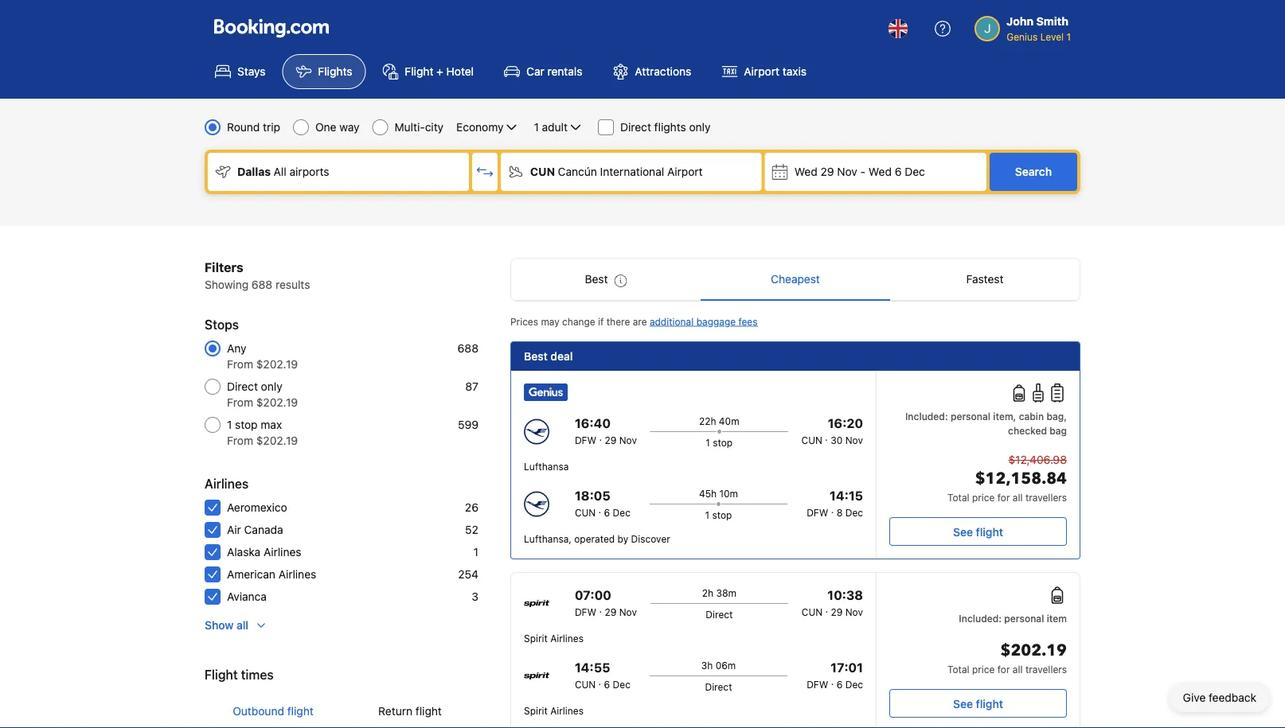 Task type: describe. For each thing, give the bounding box(es) containing it.
international
[[600, 165, 664, 178]]

see flight for $12,158.84
[[953, 526, 1003, 539]]

direct only from $202.19
[[227, 380, 298, 409]]

way
[[339, 121, 360, 134]]

1 stop max from $202.19
[[227, 418, 298, 448]]

airlines up the aeromexico
[[205, 477, 249, 492]]

cun left cancún
[[530, 165, 555, 178]]

cun for 18:05
[[575, 507, 596, 518]]

dallas
[[237, 165, 271, 178]]

airlines up 14:55
[[550, 633, 584, 644]]

if
[[598, 316, 604, 327]]

17:01
[[831, 661, 863, 676]]

max
[[261, 418, 282, 432]]

2 spirit airlines from the top
[[524, 706, 584, 717]]

genius
[[1007, 31, 1038, 42]]

change
[[562, 316, 595, 327]]

car rentals link
[[491, 54, 596, 89]]

-
[[861, 165, 866, 178]]

dec for 14:55
[[613, 679, 631, 690]]

flight + hotel
[[405, 65, 474, 78]]

nov for 16:40
[[619, 435, 637, 446]]

one
[[315, 121, 336, 134]]

from inside direct only from $202.19
[[227, 396, 253, 409]]

45h
[[699, 488, 717, 499]]

travellers inside $12,406.98 $12,158.84 total price for all travellers
[[1026, 492, 1067, 503]]

dec for 14:15
[[845, 507, 863, 518]]

outbound flight
[[233, 705, 314, 718]]

personal for $12,406.98
[[951, 411, 991, 422]]

bag
[[1050, 425, 1067, 436]]

2h
[[702, 588, 713, 599]]

see flight button for total
[[889, 690, 1067, 718]]

see for $12,158.84
[[953, 526, 973, 539]]

fastest button
[[890, 259, 1080, 300]]

fees
[[739, 316, 758, 327]]

dfw for 16:40
[[575, 435, 597, 446]]

filters showing 688 results
[[205, 260, 310, 291]]

direct inside direct only from $202.19
[[227, 380, 258, 393]]

car rentals
[[526, 65, 582, 78]]

flight inside button
[[416, 705, 442, 718]]

price inside $12,406.98 $12,158.84 total price for all travellers
[[972, 492, 995, 503]]

dec inside dropdown button
[[905, 165, 925, 178]]

45h 10m
[[699, 488, 738, 499]]

cun for 16:20
[[802, 435, 823, 446]]

1 inside john smith genius level 1
[[1067, 31, 1071, 42]]

29 for 10:38
[[831, 607, 843, 618]]

16:40
[[575, 416, 611, 431]]

bag,
[[1047, 411, 1067, 422]]

cun for 14:55
[[575, 679, 596, 690]]

from inside 1 stop max from $202.19
[[227, 434, 253, 448]]

direct down 2h 38m
[[706, 609, 733, 620]]

multi-
[[395, 121, 425, 134]]

attractions link
[[599, 54, 705, 89]]

. for 10:38
[[825, 604, 828, 615]]

nov inside dropdown button
[[837, 165, 858, 178]]

wed 29 nov - wed 6 dec button
[[765, 153, 987, 191]]

airport taxis
[[744, 65, 807, 78]]

. for 16:20
[[825, 432, 828, 443]]

18:05 cun . 6 dec
[[575, 489, 631, 518]]

6 for 18:05
[[604, 507, 610, 518]]

1 down 22h
[[706, 437, 710, 448]]

1 down 45h
[[705, 510, 710, 521]]

outbound flight button
[[205, 691, 342, 729]]

adult
[[542, 121, 568, 134]]

2 spirit from the top
[[524, 706, 548, 717]]

stop inside 1 stop max from $202.19
[[235, 418, 258, 432]]

10m
[[719, 488, 738, 499]]

filters
[[205, 260, 243, 275]]

direct left "flights"
[[620, 121, 651, 134]]

18:05
[[575, 489, 610, 504]]

discover
[[631, 534, 670, 545]]

flights
[[318, 65, 352, 78]]

smith
[[1036, 15, 1069, 28]]

john smith genius level 1
[[1007, 15, 1071, 42]]

see flight button for $12,158.84
[[889, 518, 1067, 546]]

10:38
[[827, 588, 863, 603]]

show
[[205, 619, 234, 632]]

6 for 17:01
[[837, 679, 843, 690]]

1 inside dropdown button
[[534, 121, 539, 134]]

$12,406.98
[[1008, 453, 1067, 467]]

all inside button
[[236, 619, 248, 632]]

best image
[[614, 275, 627, 287]]

return flight
[[378, 705, 442, 718]]

alaska
[[227, 546, 261, 559]]

feedback
[[1209, 692, 1257, 705]]

$12,406.98 $12,158.84 total price for all travellers
[[948, 453, 1067, 503]]

airports
[[289, 165, 329, 178]]

1 adult button
[[532, 118, 585, 137]]

show all
[[205, 619, 248, 632]]

are
[[633, 316, 647, 327]]

nov for 10:38
[[845, 607, 863, 618]]

. for 14:55
[[599, 676, 601, 687]]

direct flights only
[[620, 121, 711, 134]]

direct down 3h 06m
[[705, 682, 732, 693]]

3
[[472, 590, 479, 604]]

item,
[[993, 411, 1016, 422]]

. for 18:05
[[599, 504, 601, 515]]

flight times
[[205, 668, 274, 683]]

trip
[[263, 121, 280, 134]]

. for 14:15
[[831, 504, 834, 515]]

search button
[[990, 153, 1077, 191]]

1 stop for 18:05
[[705, 510, 732, 521]]

fastest
[[966, 273, 1004, 286]]

07:00 dfw . 29 nov
[[575, 588, 637, 618]]

$202.19 total price for all travellers
[[948, 640, 1067, 675]]

attractions
[[635, 65, 691, 78]]

show all button
[[198, 612, 274, 640]]

economy
[[456, 121, 504, 134]]

688 inside filters showing 688 results
[[252, 278, 273, 291]]

8
[[837, 507, 843, 518]]

nov for 07:00
[[619, 607, 637, 618]]

tab list containing best
[[511, 259, 1080, 302]]

1 wed from the left
[[794, 165, 818, 178]]

prices
[[510, 316, 538, 327]]

from inside any from $202.19
[[227, 358, 253, 371]]

aeromexico
[[227, 501, 287, 514]]

3h 06m
[[701, 660, 736, 671]]

10:38 cun . 29 nov
[[802, 588, 863, 618]]

total inside $202.19 total price for all travellers
[[948, 664, 970, 675]]

lufthansa, operated by discover
[[524, 534, 670, 545]]

airlines down 14:55
[[550, 706, 584, 717]]

best for best
[[585, 273, 608, 286]]

stays
[[237, 65, 266, 78]]

2h 38m
[[702, 588, 737, 599]]

lufthansa
[[524, 461, 569, 472]]

best for best deal
[[524, 350, 548, 363]]

times
[[241, 668, 274, 683]]

1 spirit airlines from the top
[[524, 633, 584, 644]]



Task type: locate. For each thing, give the bounding box(es) containing it.
2 vertical spatial all
[[1013, 664, 1023, 675]]

best left best icon
[[585, 273, 608, 286]]

tab list
[[511, 259, 1080, 302], [205, 691, 479, 729]]

from
[[227, 358, 253, 371], [227, 396, 253, 409], [227, 434, 253, 448]]

1 vertical spatial flight
[[205, 668, 238, 683]]

dfw for 14:15
[[807, 507, 828, 518]]

total down included: personal item, cabin bag, checked bag
[[948, 492, 970, 503]]

+
[[437, 65, 443, 78]]

flight down $12,406.98 $12,158.84 total price for all travellers
[[976, 526, 1003, 539]]

dfw inside 14:15 dfw . 8 dec
[[807, 507, 828, 518]]

cun for 10:38
[[802, 607, 823, 618]]

1 from from the top
[[227, 358, 253, 371]]

1 vertical spatial 1 stop
[[705, 510, 732, 521]]

dec for 17:01
[[845, 679, 863, 690]]

29 down 07:00 at the left bottom of page
[[605, 607, 617, 618]]

from up 1 stop max from $202.19
[[227, 396, 253, 409]]

. inside 07:00 dfw . 29 nov
[[599, 604, 602, 615]]

give feedback
[[1183, 692, 1257, 705]]

0 vertical spatial best
[[585, 273, 608, 286]]

2 vertical spatial stop
[[712, 510, 732, 521]]

dfw for 07:00
[[575, 607, 597, 618]]

dec inside 14:55 cun . 6 dec
[[613, 679, 631, 690]]

29 inside 07:00 dfw . 29 nov
[[605, 607, 617, 618]]

0 horizontal spatial 688
[[252, 278, 273, 291]]

included: for total
[[959, 613, 1002, 624]]

dfw inside the 16:40 dfw . 29 nov
[[575, 435, 597, 446]]

all down $12,158.84
[[1013, 492, 1023, 503]]

outbound
[[233, 705, 284, 718]]

1 for from the top
[[998, 492, 1010, 503]]

airport taxis link
[[708, 54, 820, 89]]

$202.19 up the max
[[256, 396, 298, 409]]

only
[[689, 121, 711, 134], [261, 380, 282, 393]]

booking.com logo image
[[214, 19, 329, 38], [214, 19, 329, 38]]

only inside direct only from $202.19
[[261, 380, 282, 393]]

personal left the item
[[1004, 613, 1044, 624]]

0 horizontal spatial wed
[[794, 165, 818, 178]]

any from $202.19
[[227, 342, 298, 371]]

06m
[[716, 660, 736, 671]]

1 vertical spatial see flight
[[953, 698, 1003, 711]]

29 inside 10:38 cun . 29 nov
[[831, 607, 843, 618]]

cun cancún international airport
[[530, 165, 703, 178]]

included: left item,
[[905, 411, 948, 422]]

total inside $12,406.98 $12,158.84 total price for all travellers
[[948, 492, 970, 503]]

1 stop down 45h 10m in the right bottom of the page
[[705, 510, 732, 521]]

checked
[[1008, 425, 1047, 436]]

give feedback button
[[1170, 684, 1269, 713]]

see flight button down $202.19 total price for all travellers
[[889, 690, 1067, 718]]

1 horizontal spatial 688
[[458, 342, 479, 355]]

flight for flight times
[[205, 668, 238, 683]]

0 horizontal spatial tab list
[[205, 691, 479, 729]]

nov down '10:38'
[[845, 607, 863, 618]]

price down included: personal item
[[972, 664, 995, 675]]

. inside 16:20 cun . 30 nov
[[825, 432, 828, 443]]

included: personal item
[[959, 613, 1067, 624]]

spirit airlines down 14:55
[[524, 706, 584, 717]]

flight left the +
[[405, 65, 434, 78]]

stop for 16:40
[[713, 437, 733, 448]]

lufthansa,
[[524, 534, 572, 545]]

see down $12,406.98 $12,158.84 total price for all travellers
[[953, 526, 973, 539]]

1 vertical spatial total
[[948, 664, 970, 675]]

0 vertical spatial 1 stop
[[706, 437, 733, 448]]

1 inside 1 stop max from $202.19
[[227, 418, 232, 432]]

0 vertical spatial spirit
[[524, 633, 548, 644]]

search
[[1015, 165, 1052, 178]]

6 for 14:55
[[604, 679, 610, 690]]

cun inside 18:05 cun . 6 dec
[[575, 507, 596, 518]]

one way
[[315, 121, 360, 134]]

john
[[1007, 15, 1034, 28]]

wed left -
[[794, 165, 818, 178]]

0 vertical spatial see
[[953, 526, 973, 539]]

best button
[[511, 259, 701, 300]]

1 total from the top
[[948, 492, 970, 503]]

1 vertical spatial tab list
[[205, 691, 479, 729]]

included: inside included: personal item, cabin bag, checked bag
[[905, 411, 948, 422]]

nov left -
[[837, 165, 858, 178]]

additional
[[650, 316, 694, 327]]

.
[[599, 432, 602, 443], [825, 432, 828, 443], [599, 504, 601, 515], [831, 504, 834, 515], [599, 604, 602, 615], [825, 604, 828, 615], [599, 676, 601, 687], [831, 676, 834, 687]]

see down $202.19 total price for all travellers
[[953, 698, 973, 711]]

stop down 22h 40m
[[713, 437, 733, 448]]

cun up 17:01 dfw . 6 dec
[[802, 607, 823, 618]]

showing
[[205, 278, 249, 291]]

see flight down $202.19 total price for all travellers
[[953, 698, 1003, 711]]

0 vertical spatial only
[[689, 121, 711, 134]]

6 inside 14:55 cun . 6 dec
[[604, 679, 610, 690]]

29
[[821, 165, 834, 178], [605, 435, 617, 446], [605, 607, 617, 618], [831, 607, 843, 618]]

1 horizontal spatial wed
[[869, 165, 892, 178]]

29 left -
[[821, 165, 834, 178]]

stop down 45h 10m in the right bottom of the page
[[712, 510, 732, 521]]

1 vertical spatial all
[[236, 619, 248, 632]]

direct down any from $202.19
[[227, 380, 258, 393]]

personal
[[951, 411, 991, 422], [1004, 613, 1044, 624]]

1 vertical spatial spirit airlines
[[524, 706, 584, 717]]

1 horizontal spatial only
[[689, 121, 711, 134]]

2 total from the top
[[948, 664, 970, 675]]

. left 30
[[825, 432, 828, 443]]

1 right level
[[1067, 31, 1071, 42]]

airport left taxis on the right top
[[744, 65, 780, 78]]

flight right return
[[416, 705, 442, 718]]

$202.19 inside direct only from $202.19
[[256, 396, 298, 409]]

6
[[895, 165, 902, 178], [604, 507, 610, 518], [604, 679, 610, 690], [837, 679, 843, 690]]

. down 17:01
[[831, 676, 834, 687]]

$202.19
[[256, 358, 298, 371], [256, 396, 298, 409], [256, 434, 298, 448], [1001, 640, 1067, 662]]

16:40 dfw . 29 nov
[[575, 416, 637, 446]]

688 up 87
[[458, 342, 479, 355]]

. down 18:05
[[599, 504, 601, 515]]

airlines up "american airlines"
[[264, 546, 301, 559]]

cancún
[[558, 165, 597, 178]]

airport down "flights"
[[667, 165, 703, 178]]

1 vertical spatial see
[[953, 698, 973, 711]]

dfw inside 07:00 dfw . 29 nov
[[575, 607, 597, 618]]

cun inside 10:38 cun . 29 nov
[[802, 607, 823, 618]]

wed right -
[[869, 165, 892, 178]]

for inside $202.19 total price for all travellers
[[998, 664, 1010, 675]]

cun down 14:55
[[575, 679, 596, 690]]

travellers inside $202.19 total price for all travellers
[[1026, 664, 1067, 675]]

best inside best button
[[585, 273, 608, 286]]

14:15
[[830, 489, 863, 504]]

hotel
[[446, 65, 474, 78]]

best
[[585, 273, 608, 286], [524, 350, 548, 363]]

spirit airlines up 14:55
[[524, 633, 584, 644]]

29 inside the 16:40 dfw . 29 nov
[[605, 435, 617, 446]]

1 vertical spatial personal
[[1004, 613, 1044, 624]]

2 from from the top
[[227, 396, 253, 409]]

stop left the max
[[235, 418, 258, 432]]

price down $12,158.84
[[972, 492, 995, 503]]

$202.19 inside $202.19 total price for all travellers
[[1001, 640, 1067, 662]]

0 vertical spatial all
[[1013, 492, 1023, 503]]

0 vertical spatial from
[[227, 358, 253, 371]]

. inside 17:01 dfw . 6 dec
[[831, 676, 834, 687]]

1 spirit from the top
[[524, 633, 548, 644]]

all inside $12,406.98 $12,158.84 total price for all travellers
[[1013, 492, 1023, 503]]

$202.19 up direct only from $202.19
[[256, 358, 298, 371]]

2 see flight from the top
[[953, 698, 1003, 711]]

0 vertical spatial price
[[972, 492, 995, 503]]

1 vertical spatial see flight button
[[889, 690, 1067, 718]]

flights link
[[282, 54, 366, 89]]

nov right 30
[[845, 435, 863, 446]]

$202.19 down included: personal item
[[1001, 640, 1067, 662]]

1 horizontal spatial personal
[[1004, 613, 1044, 624]]

14:55 cun . 6 dec
[[575, 661, 631, 690]]

airlines down the alaska airlines
[[278, 568, 316, 581]]

cabin
[[1019, 411, 1044, 422]]

see
[[953, 526, 973, 539], [953, 698, 973, 711]]

. down 07:00 at the left bottom of page
[[599, 604, 602, 615]]

personal left item,
[[951, 411, 991, 422]]

. down '10:38'
[[825, 604, 828, 615]]

baggage
[[696, 316, 736, 327]]

nov up 14:55 cun . 6 dec
[[619, 607, 637, 618]]

1 stop down 22h 40m
[[706, 437, 733, 448]]

29 for 16:40
[[605, 435, 617, 446]]

16:20 cun . 30 nov
[[802, 416, 863, 446]]

see flight for total
[[953, 698, 1003, 711]]

29 down 16:40
[[605, 435, 617, 446]]

0 vertical spatial travellers
[[1026, 492, 1067, 503]]

1 horizontal spatial flight
[[405, 65, 434, 78]]

. inside 14:15 dfw . 8 dec
[[831, 504, 834, 515]]

1 vertical spatial included:
[[959, 613, 1002, 624]]

all right show
[[236, 619, 248, 632]]

14:15 dfw . 8 dec
[[807, 489, 863, 518]]

0 horizontal spatial included:
[[905, 411, 948, 422]]

nov inside 07:00 dfw . 29 nov
[[619, 607, 637, 618]]

for inside $12,406.98 $12,158.84 total price for all travellers
[[998, 492, 1010, 503]]

wed
[[794, 165, 818, 178], [869, 165, 892, 178]]

0 vertical spatial tab list
[[511, 259, 1080, 302]]

6 down 17:01
[[837, 679, 843, 690]]

only right "flights"
[[689, 121, 711, 134]]

stays link
[[201, 54, 279, 89]]

26
[[465, 501, 479, 514]]

0 horizontal spatial airport
[[667, 165, 703, 178]]

cun left 30
[[802, 435, 823, 446]]

$202.19 inside any from $202.19
[[256, 358, 298, 371]]

canada
[[244, 524, 283, 537]]

flight
[[405, 65, 434, 78], [205, 668, 238, 683]]

3h
[[701, 660, 713, 671]]

2 travellers from the top
[[1026, 664, 1067, 675]]

0 horizontal spatial personal
[[951, 411, 991, 422]]

best image
[[614, 275, 627, 287]]

flight + hotel link
[[369, 54, 487, 89]]

personal inside included: personal item, cabin bag, checked bag
[[951, 411, 991, 422]]

dec for 18:05
[[613, 507, 631, 518]]

travellers down $12,158.84
[[1026, 492, 1067, 503]]

1 vertical spatial stop
[[713, 437, 733, 448]]

1 see flight from the top
[[953, 526, 1003, 539]]

see flight button down $12,406.98 $12,158.84 total price for all travellers
[[889, 518, 1067, 546]]

for down $12,158.84
[[998, 492, 1010, 503]]

. inside 10:38 cun . 29 nov
[[825, 604, 828, 615]]

$202.19 inside 1 stop max from $202.19
[[256, 434, 298, 448]]

0 vertical spatial stop
[[235, 418, 258, 432]]

. inside 14:55 cun . 6 dec
[[599, 676, 601, 687]]

1 vertical spatial airport
[[667, 165, 703, 178]]

1 vertical spatial for
[[998, 664, 1010, 675]]

1 horizontal spatial best
[[585, 273, 608, 286]]

29 down '10:38'
[[831, 607, 843, 618]]

0 vertical spatial for
[[998, 492, 1010, 503]]

dfw for 17:01
[[807, 679, 828, 690]]

1 travellers from the top
[[1026, 492, 1067, 503]]

87
[[465, 380, 479, 393]]

included: up $202.19 total price for all travellers
[[959, 613, 1002, 624]]

see flight down $12,406.98 $12,158.84 total price for all travellers
[[953, 526, 1003, 539]]

for down included: personal item
[[998, 664, 1010, 675]]

6 inside 18:05 cun . 6 dec
[[604, 507, 610, 518]]

nov inside 16:20 cun . 30 nov
[[845, 435, 863, 446]]

total
[[948, 492, 970, 503], [948, 664, 970, 675]]

stop for 18:05
[[712, 510, 732, 521]]

flight inside "button"
[[287, 705, 314, 718]]

. down 16:40
[[599, 432, 602, 443]]

. inside the 16:40 dfw . 29 nov
[[599, 432, 602, 443]]

1 stop for 16:40
[[706, 437, 733, 448]]

0 horizontal spatial best
[[524, 350, 548, 363]]

0 vertical spatial see flight button
[[889, 518, 1067, 546]]

best left deal on the left
[[524, 350, 548, 363]]

0 vertical spatial see flight
[[953, 526, 1003, 539]]

1 adult
[[534, 121, 568, 134]]

stops
[[205, 317, 239, 332]]

2 vertical spatial from
[[227, 434, 253, 448]]

tab list containing outbound flight
[[205, 691, 479, 729]]

1 horizontal spatial tab list
[[511, 259, 1080, 302]]

07:00
[[575, 588, 611, 603]]

0 horizontal spatial flight
[[205, 668, 238, 683]]

2 see from the top
[[953, 698, 973, 711]]

cheapest button
[[701, 259, 890, 300]]

flight right outbound
[[287, 705, 314, 718]]

1 vertical spatial from
[[227, 396, 253, 409]]

see for total
[[953, 698, 973, 711]]

1 horizontal spatial included:
[[959, 613, 1002, 624]]

flights
[[654, 121, 686, 134]]

0 vertical spatial personal
[[951, 411, 991, 422]]

included: for $12,158.84
[[905, 411, 948, 422]]

. for 07:00
[[599, 604, 602, 615]]

air canada
[[227, 524, 283, 537]]

1 vertical spatial best
[[524, 350, 548, 363]]

. down 14:55
[[599, 676, 601, 687]]

return flight button
[[342, 691, 479, 729]]

dec inside 17:01 dfw . 6 dec
[[845, 679, 863, 690]]

2 see flight button from the top
[[889, 690, 1067, 718]]

from down any
[[227, 358, 253, 371]]

2 for from the top
[[998, 664, 1010, 675]]

1 price from the top
[[972, 492, 995, 503]]

1 see flight button from the top
[[889, 518, 1067, 546]]

cun inside 16:20 cun . 30 nov
[[802, 435, 823, 446]]

cun down 18:05
[[575, 507, 596, 518]]

14:55
[[575, 661, 610, 676]]

nov up 18:05 cun . 6 dec
[[619, 435, 637, 446]]

0 vertical spatial total
[[948, 492, 970, 503]]

city
[[425, 121, 444, 134]]

personal for $202.19
[[1004, 613, 1044, 624]]

prices may change if there are additional baggage fees
[[510, 316, 758, 327]]

1 left the max
[[227, 418, 232, 432]]

1 vertical spatial spirit
[[524, 706, 548, 717]]

flight down $202.19 total price for all travellers
[[976, 698, 1003, 711]]

29 for 07:00
[[605, 607, 617, 618]]

. left 8
[[831, 504, 834, 515]]

cun inside 14:55 cun . 6 dec
[[575, 679, 596, 690]]

29 inside dropdown button
[[821, 165, 834, 178]]

. for 16:40
[[599, 432, 602, 443]]

52
[[465, 524, 479, 537]]

may
[[541, 316, 560, 327]]

$202.19 down the max
[[256, 434, 298, 448]]

results
[[276, 278, 310, 291]]

16:20
[[828, 416, 863, 431]]

1 horizontal spatial airport
[[744, 65, 780, 78]]

price inside $202.19 total price for all travellers
[[972, 664, 995, 675]]

0 vertical spatial 688
[[252, 278, 273, 291]]

0 vertical spatial airport
[[744, 65, 780, 78]]

nov inside 10:38 cun . 29 nov
[[845, 607, 863, 618]]

. for 17:01
[[831, 676, 834, 687]]

nov for 16:20
[[845, 435, 863, 446]]

1 vertical spatial travellers
[[1026, 664, 1067, 675]]

item
[[1047, 613, 1067, 624]]

dec inside 18:05 cun . 6 dec
[[613, 507, 631, 518]]

0 vertical spatial flight
[[405, 65, 434, 78]]

included:
[[905, 411, 948, 422], [959, 613, 1002, 624]]

1 vertical spatial only
[[261, 380, 282, 393]]

0 vertical spatial spirit airlines
[[524, 633, 584, 644]]

1 down 52 at the bottom
[[474, 546, 479, 559]]

6 inside 17:01 dfw . 6 dec
[[837, 679, 843, 690]]

dfw inside 17:01 dfw . 6 dec
[[807, 679, 828, 690]]

6 down 18:05
[[604, 507, 610, 518]]

all down included: personal item
[[1013, 664, 1023, 675]]

3 from from the top
[[227, 434, 253, 448]]

6 inside dropdown button
[[895, 165, 902, 178]]

give
[[1183, 692, 1206, 705]]

1 left adult
[[534, 121, 539, 134]]

0 vertical spatial included:
[[905, 411, 948, 422]]

avianca
[[227, 590, 267, 604]]

this is a genius deal flight image
[[524, 384, 568, 401], [524, 384, 568, 401]]

1 vertical spatial 688
[[458, 342, 479, 355]]

nov
[[837, 165, 858, 178], [619, 435, 637, 446], [845, 435, 863, 446], [619, 607, 637, 618], [845, 607, 863, 618]]

dfw
[[575, 435, 597, 446], [807, 507, 828, 518], [575, 607, 597, 618], [807, 679, 828, 690]]

cheapest
[[771, 273, 820, 286]]

2 price from the top
[[972, 664, 995, 675]]

. inside 18:05 cun . 6 dec
[[599, 504, 601, 515]]

by
[[618, 534, 628, 545]]

total down included: personal item
[[948, 664, 970, 675]]

travellers down the item
[[1026, 664, 1067, 675]]

all inside $202.19 total price for all travellers
[[1013, 664, 1023, 675]]

dallas all airports
[[237, 165, 329, 178]]

6 down 14:55
[[604, 679, 610, 690]]

flight left times
[[205, 668, 238, 683]]

nov inside the 16:40 dfw . 29 nov
[[619, 435, 637, 446]]

see flight button
[[889, 518, 1067, 546], [889, 690, 1067, 718]]

0 horizontal spatial only
[[261, 380, 282, 393]]

only down any from $202.19
[[261, 380, 282, 393]]

6 right -
[[895, 165, 902, 178]]

flight for flight + hotel
[[405, 65, 434, 78]]

for
[[998, 492, 1010, 503], [998, 664, 1010, 675]]

1 see from the top
[[953, 526, 973, 539]]

american airlines
[[227, 568, 316, 581]]

from down direct only from $202.19
[[227, 434, 253, 448]]

2 wed from the left
[[869, 165, 892, 178]]

dec inside 14:15 dfw . 8 dec
[[845, 507, 863, 518]]

1 vertical spatial price
[[972, 664, 995, 675]]

688 left results
[[252, 278, 273, 291]]



Task type: vqa. For each thing, say whether or not it's contained in the screenshot.
Cancún
yes



